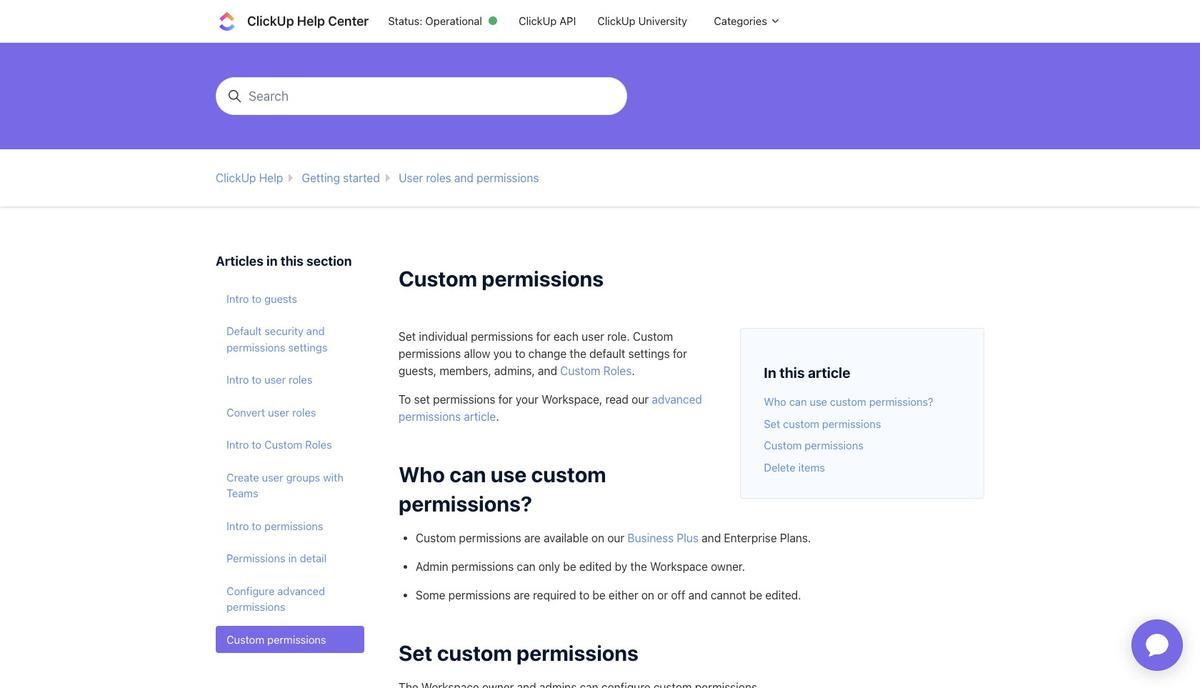 Task type: describe. For each thing, give the bounding box(es) containing it.
section
[[307, 254, 352, 269]]

in for permissions
[[289, 552, 297, 565]]

edited
[[580, 560, 612, 573]]

off
[[671, 589, 686, 602]]

status: operational
[[388, 14, 483, 27]]

clickup university link
[[587, 8, 698, 34]]

clickup university
[[598, 14, 688, 27]]

clickup for clickup api
[[519, 14, 557, 27]]

status:
[[388, 14, 423, 27]]

help for clickup help center
[[297, 14, 325, 29]]

0 horizontal spatial .
[[496, 410, 499, 423]]

started
[[343, 172, 380, 185]]

0 horizontal spatial our
[[608, 532, 625, 545]]

center
[[328, 14, 369, 29]]

intro for intro to guests
[[227, 292, 249, 305]]

some
[[416, 589, 446, 602]]

change
[[529, 347, 567, 360]]

clickup for clickup university
[[598, 14, 636, 27]]

operational
[[426, 14, 483, 27]]

1 vertical spatial set
[[764, 417, 781, 430]]

to for intro to guests
[[252, 292, 262, 305]]

permissions inside intro to permissions link
[[265, 519, 324, 532]]

and inside default security and permissions settings
[[307, 325, 325, 337]]

items
[[799, 461, 826, 474]]

user
[[399, 172, 423, 185]]

plans.
[[780, 532, 812, 545]]

permissions in detail link
[[216, 545, 365, 572]]

clickup for clickup help center
[[247, 14, 294, 29]]

0 vertical spatial set custom permissions
[[764, 417, 882, 430]]

user up convert user roles
[[265, 373, 286, 386]]

university
[[639, 14, 688, 27]]

custom permissions for the rightmost custom permissions "link"
[[764, 439, 864, 452]]

plus
[[677, 532, 699, 545]]

article for permissions
[[464, 410, 496, 423]]

2 horizontal spatial be
[[750, 589, 763, 602]]

advanced permissions article
[[399, 393, 703, 423]]

1 vertical spatial for
[[673, 347, 688, 360]]

1 horizontal spatial .
[[632, 364, 635, 377]]

1 horizontal spatial the
[[631, 560, 648, 573]]

intro to user roles link
[[216, 366, 365, 393]]

convert user roles link
[[216, 399, 365, 426]]

categories
[[714, 14, 770, 27]]

1 horizontal spatial custom permissions link
[[764, 439, 864, 452]]

clickup help center link
[[216, 10, 378, 33]]

1 vertical spatial custom permissions link
[[216, 626, 365, 653]]

intro to permissions link
[[216, 513, 365, 539]]

intro for intro to custom roles
[[227, 438, 249, 451]]

categories button
[[698, 8, 787, 34]]

delete items link
[[764, 461, 826, 474]]

some permissions are required to be either on or off and cannot be edited.
[[416, 589, 802, 602]]

enterprise
[[724, 532, 777, 545]]

to for intro to permissions
[[252, 519, 262, 532]]

workspace,
[[542, 393, 603, 406]]

edited.
[[766, 589, 802, 602]]

1 horizontal spatial be
[[593, 589, 606, 602]]

workspace
[[651, 560, 708, 573]]

create user groups with teams link
[[216, 464, 365, 507]]

either
[[609, 589, 639, 602]]

user roles and permissions
[[399, 172, 539, 185]]

only
[[539, 560, 561, 573]]

in this article
[[764, 364, 851, 381]]

default
[[590, 347, 626, 360]]

custom permissions are available on our business plus and enterprise plans.
[[416, 532, 812, 545]]

default security and permissions settings
[[227, 325, 328, 354]]

clickup api
[[519, 14, 576, 27]]

custom roles link
[[561, 364, 632, 377]]

business plus link
[[628, 532, 699, 545]]

intro to user roles
[[227, 373, 313, 386]]

cannot
[[711, 589, 747, 602]]

custom permissions for custom permissions "link" to the bottom
[[227, 633, 326, 646]]

admin
[[416, 560, 449, 573]]

guests
[[265, 292, 297, 305]]

intro for intro to user roles
[[227, 373, 249, 386]]

configure advanced permissions link
[[216, 578, 365, 620]]

permissions? inside who can use custom permissions?
[[399, 491, 533, 516]]

custom inside custom permissions "link"
[[227, 633, 265, 646]]

owner.
[[711, 560, 746, 573]]

permissions inside configure advanced permissions
[[227, 600, 286, 613]]

who inside who can use custom permissions?
[[399, 461, 445, 486]]

intro to custom roles
[[227, 438, 332, 451]]

0 vertical spatial can
[[790, 395, 807, 408]]

article for this
[[808, 364, 851, 381]]

admin permissions can only be edited by the workspace owner.
[[416, 560, 746, 573]]

who can use custom permissions? link
[[764, 395, 934, 408]]

main content containing custom permissions
[[0, 43, 1201, 688]]

getting started
[[302, 172, 380, 185]]

configure advanced permissions
[[227, 584, 325, 613]]

help for clickup help
[[259, 172, 283, 185]]

use inside who can use custom permissions?
[[491, 461, 527, 486]]

advanced permissions article link
[[399, 393, 703, 423]]

set individual permissions for each user role. custom permissions allow you to change the default settings for guests, members, admins, and
[[399, 330, 688, 377]]

Search search field
[[216, 77, 628, 115]]

delete
[[764, 461, 796, 474]]

roles inside intro to user roles link
[[289, 373, 313, 386]]

convert
[[227, 406, 265, 419]]

or
[[658, 589, 668, 602]]

guests,
[[399, 364, 437, 377]]

api
[[560, 14, 576, 27]]

permissions inside advanced permissions article
[[399, 410, 461, 423]]

set
[[414, 393, 430, 406]]

delete items
[[764, 461, 826, 474]]

by
[[615, 560, 628, 573]]

create
[[227, 471, 259, 484]]

create user groups with teams
[[227, 471, 344, 500]]

0 horizontal spatial who can use custom permissions?
[[399, 461, 607, 516]]

intro to permissions
[[227, 519, 324, 532]]

0 vertical spatial roles
[[426, 172, 452, 185]]

roles inside 'convert user roles' link
[[292, 406, 316, 419]]



Task type: locate. For each thing, give the bounding box(es) containing it.
and down change
[[538, 364, 558, 377]]

permissions in detail
[[227, 552, 327, 565]]

0 vertical spatial our
[[632, 393, 649, 406]]

use
[[810, 395, 828, 408], [491, 461, 527, 486]]

1 horizontal spatial roles
[[604, 364, 632, 377]]

custom down "configure"
[[227, 633, 265, 646]]

1 horizontal spatial can
[[517, 560, 536, 573]]

to up convert
[[252, 373, 262, 386]]

roles up 'convert user roles' link
[[289, 373, 313, 386]]

role.
[[608, 330, 630, 343]]

2 horizontal spatial can
[[790, 395, 807, 408]]

custom right role.
[[633, 330, 674, 343]]

custom up workspace,
[[561, 364, 601, 377]]

application
[[1115, 603, 1201, 688]]

the inside set individual permissions for each user role. custom permissions allow you to change the default settings for guests, members, admins, and
[[570, 347, 587, 360]]

1 horizontal spatial this
[[780, 364, 805, 381]]

None search field
[[210, 77, 633, 115]]

your
[[516, 393, 539, 406]]

0 vertical spatial custom permissions link
[[764, 439, 864, 452]]

help inside "link"
[[297, 14, 325, 29]]

custom up delete
[[764, 439, 802, 452]]

set custom permissions
[[764, 417, 882, 430], [399, 641, 639, 666]]

custom up admin
[[416, 532, 456, 545]]

0 horizontal spatial custom permissions
[[227, 633, 326, 646]]

the
[[570, 347, 587, 360], [631, 560, 648, 573]]

1 vertical spatial roles
[[305, 438, 332, 451]]

user right create
[[262, 471, 283, 484]]

0 vertical spatial permissions?
[[870, 395, 934, 408]]

members,
[[440, 364, 492, 377]]

0 horizontal spatial custom permissions link
[[216, 626, 365, 653]]

set up guests,
[[399, 330, 416, 343]]

0 vertical spatial set
[[399, 330, 416, 343]]

settings inside set individual permissions for each user role. custom permissions allow you to change the default settings for guests, members, admins, and
[[629, 347, 670, 360]]

0 vertical spatial roles
[[604, 364, 632, 377]]

custom inside set individual permissions for each user role. custom permissions allow you to change the default settings for guests, members, admins, and
[[633, 330, 674, 343]]

advanced inside configure advanced permissions
[[278, 584, 325, 597]]

set custom permissions down who can use custom permissions? link
[[764, 417, 882, 430]]

default security and permissions settings link
[[216, 318, 365, 361]]

1 horizontal spatial use
[[810, 395, 828, 408]]

read
[[606, 393, 629, 406]]

to for intro to user roles
[[252, 373, 262, 386]]

available
[[544, 532, 589, 545]]

custom roles .
[[561, 364, 635, 377]]

0 horizontal spatial use
[[491, 461, 527, 486]]

and right the off
[[689, 589, 708, 602]]

1 horizontal spatial set custom permissions
[[764, 417, 882, 430]]

1 vertical spatial this
[[780, 364, 805, 381]]

1 horizontal spatial settings
[[629, 347, 670, 360]]

set
[[399, 330, 416, 343], [764, 417, 781, 430], [399, 641, 433, 666]]

for for advanced permissions article
[[499, 393, 513, 406]]

can
[[790, 395, 807, 408], [450, 461, 486, 486], [517, 560, 536, 573]]

roles inside intro to custom roles link
[[305, 438, 332, 451]]

clickup api link
[[508, 8, 587, 34]]

in left detail
[[289, 552, 297, 565]]

0 vertical spatial who
[[764, 395, 787, 408]]

to
[[399, 393, 411, 406]]

1 vertical spatial are
[[514, 589, 530, 602]]

2 vertical spatial roles
[[292, 406, 316, 419]]

security
[[265, 325, 304, 337]]

advanced
[[652, 393, 703, 406], [278, 584, 325, 597]]

intro to guests
[[227, 292, 297, 305]]

be right only
[[563, 560, 577, 573]]

permissions inside default security and permissions settings
[[227, 341, 286, 354]]

articles in this section
[[216, 254, 352, 269]]

0 horizontal spatial can
[[450, 461, 486, 486]]

1 vertical spatial use
[[491, 461, 527, 486]]

1 horizontal spatial our
[[632, 393, 649, 406]]

0 horizontal spatial advanced
[[278, 584, 325, 597]]

for for custom roles
[[537, 330, 551, 343]]

to up permissions at the bottom left of page
[[252, 519, 262, 532]]

article inside advanced permissions article
[[464, 410, 496, 423]]

detail
[[300, 552, 327, 565]]

0 horizontal spatial settings
[[288, 341, 328, 354]]

0 vertical spatial .
[[632, 364, 635, 377]]

clickup help
[[216, 172, 283, 185]]

intro to custom roles link
[[216, 431, 365, 458]]

permissions
[[227, 552, 286, 565]]

groups
[[286, 471, 321, 484]]

to down "admin permissions can only be edited by the workspace owner."
[[580, 589, 590, 602]]

1 vertical spatial who can use custom permissions?
[[399, 461, 607, 516]]

3 intro from the top
[[227, 438, 249, 451]]

custom permissions link up items
[[764, 439, 864, 452]]

in for articles
[[267, 254, 278, 269]]

user up intro to custom roles
[[268, 406, 290, 419]]

our
[[632, 393, 649, 406], [608, 532, 625, 545]]

help left getting
[[259, 172, 283, 185]]

are for available
[[525, 532, 541, 545]]

2 vertical spatial set
[[399, 641, 433, 666]]

to left guests
[[252, 292, 262, 305]]

custom permissions inside "link"
[[227, 633, 326, 646]]

to for intro to custom roles
[[252, 438, 262, 451]]

1 horizontal spatial help
[[297, 14, 325, 29]]

0 vertical spatial article
[[808, 364, 851, 381]]

.
[[632, 364, 635, 377], [496, 410, 499, 423]]

for
[[537, 330, 551, 343], [673, 347, 688, 360], [499, 393, 513, 406]]

settings inside default security and permissions settings
[[288, 341, 328, 354]]

1 vertical spatial our
[[608, 532, 625, 545]]

0 vertical spatial use
[[810, 395, 828, 408]]

1 horizontal spatial who can use custom permissions?
[[764, 395, 934, 408]]

advanced inside advanced permissions article
[[652, 393, 703, 406]]

0 horizontal spatial this
[[281, 254, 304, 269]]

0 vertical spatial on
[[592, 532, 605, 545]]

1 horizontal spatial article
[[808, 364, 851, 381]]

set up delete
[[764, 417, 781, 430]]

settings down role.
[[629, 347, 670, 360]]

our right read
[[632, 393, 649, 406]]

article down members,
[[464, 410, 496, 423]]

individual
[[419, 330, 468, 343]]

1 vertical spatial help
[[259, 172, 283, 185]]

custom
[[399, 266, 478, 291], [633, 330, 674, 343], [561, 364, 601, 377], [265, 438, 303, 451], [764, 439, 802, 452], [416, 532, 456, 545], [227, 633, 265, 646]]

to right you
[[515, 347, 526, 360]]

2 vertical spatial can
[[517, 560, 536, 573]]

roles down intro to user roles link at the left
[[292, 406, 316, 419]]

1 horizontal spatial custom permissions
[[399, 266, 604, 291]]

1 vertical spatial the
[[631, 560, 648, 573]]

2 intro from the top
[[227, 373, 249, 386]]

1 vertical spatial custom permissions
[[764, 439, 864, 452]]

this right in
[[780, 364, 805, 381]]

0 horizontal spatial on
[[592, 532, 605, 545]]

0 horizontal spatial permissions?
[[399, 491, 533, 516]]

in right articles
[[267, 254, 278, 269]]

are up only
[[525, 532, 541, 545]]

intro for intro to permissions
[[227, 519, 249, 532]]

be
[[563, 560, 577, 573], [593, 589, 606, 602], [750, 589, 763, 602]]

settings down "security"
[[288, 341, 328, 354]]

set custom permissions link
[[764, 417, 882, 430]]

1 horizontal spatial permissions?
[[870, 395, 934, 408]]

clickup inside "link"
[[247, 14, 294, 29]]

intro to guests link
[[216, 285, 365, 312]]

help
[[297, 14, 325, 29], [259, 172, 283, 185]]

roles
[[426, 172, 452, 185], [289, 373, 313, 386], [292, 406, 316, 419]]

roles down default
[[604, 364, 632, 377]]

articles
[[216, 254, 264, 269]]

1 horizontal spatial in
[[289, 552, 297, 565]]

and right "security"
[[307, 325, 325, 337]]

business
[[628, 532, 674, 545]]

getting
[[302, 172, 340, 185]]

you
[[494, 347, 512, 360]]

roles
[[604, 364, 632, 377], [305, 438, 332, 451]]

are
[[525, 532, 541, 545], [514, 589, 530, 602]]

user inside set individual permissions for each user role. custom permissions allow you to change the default settings for guests, members, admins, and
[[582, 330, 605, 343]]

set down some
[[399, 641, 433, 666]]

1 vertical spatial who
[[399, 461, 445, 486]]

1 horizontal spatial advanced
[[652, 393, 703, 406]]

custom inside intro to custom roles link
[[265, 438, 303, 451]]

0 vertical spatial custom permissions
[[399, 266, 604, 291]]

on up "edited"
[[592, 532, 605, 545]]

settings
[[288, 341, 328, 354], [629, 347, 670, 360]]

1 horizontal spatial for
[[537, 330, 551, 343]]

0 vertical spatial are
[[525, 532, 541, 545]]

1 horizontal spatial on
[[642, 589, 655, 602]]

custom
[[831, 395, 867, 408], [784, 417, 820, 430], [532, 461, 607, 486], [437, 641, 512, 666]]

the down the each
[[570, 347, 587, 360]]

2 vertical spatial custom permissions
[[227, 633, 326, 646]]

0 horizontal spatial set custom permissions
[[399, 641, 639, 666]]

can inside who can use custom permissions?
[[450, 461, 486, 486]]

0 horizontal spatial for
[[499, 393, 513, 406]]

1 vertical spatial article
[[464, 410, 496, 423]]

custom down 'convert user roles' link
[[265, 438, 303, 451]]

intro
[[227, 292, 249, 305], [227, 373, 249, 386], [227, 438, 249, 451], [227, 519, 249, 532]]

be right the 'cannot'
[[750, 589, 763, 602]]

1 vertical spatial can
[[450, 461, 486, 486]]

our up by
[[608, 532, 625, 545]]

1 vertical spatial .
[[496, 410, 499, 423]]

getting started link
[[302, 172, 380, 185]]

user up default
[[582, 330, 605, 343]]

and right user
[[455, 172, 474, 185]]

2 horizontal spatial custom permissions
[[764, 439, 864, 452]]

custom permissions link down configure advanced permissions 'link'
[[216, 626, 365, 653]]

intro up default
[[227, 292, 249, 305]]

0 horizontal spatial in
[[267, 254, 278, 269]]

0 horizontal spatial article
[[464, 410, 496, 423]]

to
[[252, 292, 262, 305], [515, 347, 526, 360], [252, 373, 262, 386], [252, 438, 262, 451], [252, 519, 262, 532], [580, 589, 590, 602]]

on
[[592, 532, 605, 545], [642, 589, 655, 602]]

to down convert
[[252, 438, 262, 451]]

1 vertical spatial permissions?
[[399, 491, 533, 516]]

on left or
[[642, 589, 655, 602]]

default
[[227, 325, 262, 337]]

intro down teams
[[227, 519, 249, 532]]

2 vertical spatial for
[[499, 393, 513, 406]]

are left required
[[514, 589, 530, 602]]

0 horizontal spatial help
[[259, 172, 283, 185]]

user roles and permissions link
[[399, 172, 539, 185]]

clickup help link
[[216, 172, 283, 185]]

0 vertical spatial this
[[281, 254, 304, 269]]

convert user roles
[[227, 406, 316, 419]]

user inside create user groups with teams
[[262, 471, 283, 484]]

and inside set individual permissions for each user role. custom permissions allow you to change the default settings for guests, members, admins, and
[[538, 364, 558, 377]]

clickup help center
[[247, 14, 369, 29]]

in
[[267, 254, 278, 269], [289, 552, 297, 565]]

1 horizontal spatial who
[[764, 395, 787, 408]]

clickup for clickup help
[[216, 172, 256, 185]]

article
[[808, 364, 851, 381], [464, 410, 496, 423]]

set custom permissions down required
[[399, 641, 639, 666]]

0 vertical spatial help
[[297, 14, 325, 29]]

allow
[[464, 347, 491, 360]]

each
[[554, 330, 579, 343]]

advanced down permissions in detail link
[[278, 584, 325, 597]]

user
[[582, 330, 605, 343], [265, 373, 286, 386], [268, 406, 290, 419], [262, 471, 283, 484]]

roles up with
[[305, 438, 332, 451]]

admins,
[[495, 364, 535, 377]]

in
[[764, 364, 777, 381]]

1 vertical spatial in
[[289, 552, 297, 565]]

1 intro from the top
[[227, 292, 249, 305]]

the right by
[[631, 560, 648, 573]]

permissions inside custom permissions "link"
[[267, 633, 326, 646]]

in inside permissions in detail link
[[289, 552, 297, 565]]

1 vertical spatial set custom permissions
[[399, 641, 639, 666]]

teams
[[227, 487, 259, 500]]

advanced right read
[[652, 393, 703, 406]]

configure
[[227, 584, 275, 597]]

0 horizontal spatial be
[[563, 560, 577, 573]]

be left either
[[593, 589, 606, 602]]

roles right user
[[426, 172, 452, 185]]

custom up individual
[[399, 266, 478, 291]]

article up who can use custom permissions? link
[[808, 364, 851, 381]]

who can use custom permissions?
[[764, 395, 934, 408], [399, 461, 607, 516]]

this left section on the top left
[[281, 254, 304, 269]]

help left the center
[[297, 14, 325, 29]]

0 vertical spatial who can use custom permissions?
[[764, 395, 934, 408]]

this
[[281, 254, 304, 269], [780, 364, 805, 381]]

main content
[[0, 43, 1201, 688]]

set inside set individual permissions for each user role. custom permissions allow you to change the default settings for guests, members, admins, and
[[399, 330, 416, 343]]

0 vertical spatial in
[[267, 254, 278, 269]]

and right plus
[[702, 532, 721, 545]]

are for required
[[514, 589, 530, 602]]

1 vertical spatial roles
[[289, 373, 313, 386]]

0 horizontal spatial roles
[[305, 438, 332, 451]]

0 vertical spatial for
[[537, 330, 551, 343]]

1 vertical spatial on
[[642, 589, 655, 602]]

to inside set individual permissions for each user role. custom permissions allow you to change the default settings for guests, members, admins, and
[[515, 347, 526, 360]]

to set permissions for your workspace, read our
[[399, 393, 652, 406]]

0 horizontal spatial who
[[399, 461, 445, 486]]

intro up convert
[[227, 373, 249, 386]]

2 horizontal spatial for
[[673, 347, 688, 360]]

0 vertical spatial the
[[570, 347, 587, 360]]

required
[[533, 589, 577, 602]]

intro up create
[[227, 438, 249, 451]]

0 vertical spatial advanced
[[652, 393, 703, 406]]

1 vertical spatial advanced
[[278, 584, 325, 597]]

0 horizontal spatial the
[[570, 347, 587, 360]]

clickup help help center home page image
[[216, 10, 239, 33]]

4 intro from the top
[[227, 519, 249, 532]]



Task type: vqa. For each thing, say whether or not it's contained in the screenshot.
if to the bottom
no



